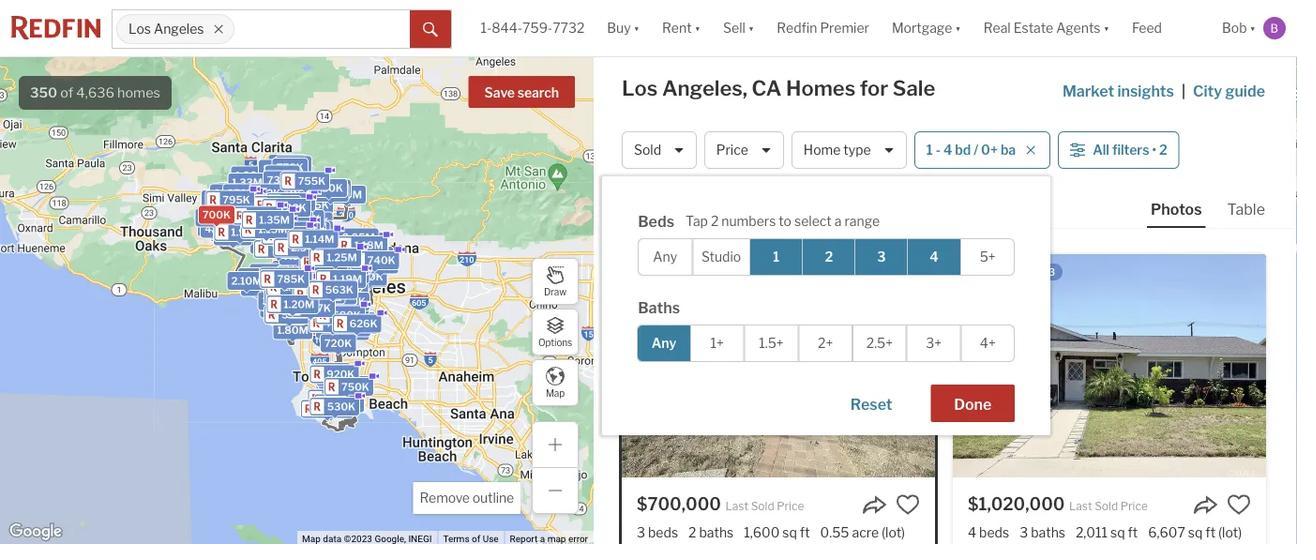 Task type: vqa. For each thing, say whether or not it's contained in the screenshot.
when
no



Task type: describe. For each thing, give the bounding box(es) containing it.
2 vertical spatial 1.37m
[[300, 273, 330, 285]]

675k
[[326, 292, 354, 305]]

2.40m
[[288, 305, 320, 317]]

671k
[[307, 249, 333, 261]]

0 horizontal spatial 563k
[[325, 284, 354, 296]]

1.73m
[[236, 229, 267, 241]]

1 vertical spatial 925k
[[325, 302, 353, 314]]

tap 2 numbers to select a range
[[686, 213, 880, 229]]

0 vertical spatial option group
[[638, 238, 1015, 276]]

0 vertical spatial 735k
[[267, 174, 295, 186]]

4 inside "button"
[[944, 142, 953, 158]]

1.46m
[[321, 262, 353, 274]]

agents
[[1056, 20, 1101, 36]]

0 vertical spatial 525k
[[311, 304, 339, 316]]

real
[[984, 20, 1011, 36]]

Any checkbox
[[638, 238, 693, 276]]

1.13m
[[335, 252, 364, 265]]

1 vertical spatial 525k
[[320, 323, 348, 335]]

0 vertical spatial 1.87m
[[209, 221, 239, 233]]

for
[[860, 76, 889, 101]]

0 vertical spatial 400k
[[332, 246, 361, 258]]

896k
[[316, 282, 345, 294]]

4 beds
[[968, 524, 1010, 540]]

635k
[[267, 202, 295, 214]]

1.5+
[[759, 335, 784, 351]]

2.15m
[[282, 234, 313, 246]]

1.85m
[[271, 288, 302, 300]]

price for $700,000
[[777, 499, 804, 513]]

favorite button image
[[896, 493, 920, 517]]

1 horizontal spatial 465k
[[334, 273, 362, 285]]

1 horizontal spatial 950k
[[305, 279, 334, 292]]

338k
[[281, 209, 310, 221]]

0 vertical spatial 1.37m
[[228, 217, 258, 229]]

any for studio
[[653, 249, 677, 265]]

0 vertical spatial 1.04m
[[230, 202, 262, 214]]

0 horizontal spatial 510k
[[241, 218, 268, 230]]

5+
[[980, 249, 996, 265]]

0 horizontal spatial 660k
[[282, 192, 311, 204]]

6,607 sq ft (lot)
[[1149, 524, 1242, 540]]

2.13m
[[298, 257, 328, 269]]

select
[[795, 213, 832, 229]]

2.50m
[[280, 228, 313, 240]]

1 horizontal spatial 325k
[[356, 272, 384, 284]]

bd
[[955, 142, 971, 158]]

3 for 3
[[878, 249, 886, 265]]

555k
[[276, 197, 304, 209]]

1 horizontal spatial 1.60m
[[291, 231, 323, 243]]

2.64m
[[287, 271, 319, 283]]

$1,020,000
[[968, 493, 1065, 514]]

788k
[[250, 210, 277, 222]]

▾ for bob ▾
[[1250, 20, 1256, 36]]

1.98m
[[282, 228, 313, 240]]

4+
[[980, 335, 996, 351]]

885k
[[318, 366, 346, 378]]

city
[[1193, 82, 1223, 100]]

749k
[[277, 225, 305, 237]]

1 vertical spatial 900k
[[274, 299, 303, 311]]

3 beds
[[637, 524, 678, 540]]

0 vertical spatial 515k
[[286, 184, 312, 196]]

1 vertical spatial 540k
[[331, 397, 360, 410]]

0 vertical spatial 925k
[[298, 225, 326, 237]]

4,636
[[76, 84, 114, 101]]

type
[[844, 142, 871, 158]]

1 horizontal spatial 820k
[[338, 379, 366, 391]]

2 1.06m from the top
[[276, 303, 308, 315]]

760k
[[312, 267, 340, 280]]

ft for $1,020,000
[[1128, 524, 1138, 540]]

4 for 4 units
[[292, 232, 299, 244]]

mortgage ▾ button
[[881, 0, 973, 56]]

0 horizontal spatial 472k
[[317, 300, 344, 313]]

3 for 3 beds
[[637, 524, 645, 540]]

ft for $700,000
[[800, 524, 810, 540]]

2023 for $700,000
[[700, 266, 724, 278]]

523k
[[334, 292, 362, 304]]

2 vertical spatial 1.80m
[[277, 324, 309, 337]]

0 vertical spatial 640k
[[267, 168, 296, 180]]

765k
[[358, 256, 385, 268]]

0 vertical spatial 1.18m
[[354, 239, 384, 251]]

1 horizontal spatial 505k
[[330, 314, 359, 326]]

0 horizontal spatial 2.20m
[[227, 217, 260, 229]]

last for $700,000
[[726, 499, 749, 513]]

0 vertical spatial 680k
[[315, 182, 343, 194]]

beds for $1,020,000
[[980, 524, 1010, 540]]

-
[[936, 142, 941, 158]]

0 horizontal spatial 950k
[[273, 310, 302, 322]]

2 vertical spatial 515k
[[327, 395, 353, 407]]

1 horizontal spatial 295k
[[322, 374, 350, 386]]

1 vertical spatial 400k
[[327, 265, 356, 277]]

1 vertical spatial 2.80m
[[264, 293, 297, 305]]

0 vertical spatial 563k
[[365, 258, 393, 270]]

sold for $700,000
[[751, 499, 775, 513]]

all filters • 2 button
[[1058, 131, 1180, 169]]

sale
[[893, 76, 936, 101]]

1.03m
[[274, 299, 305, 312]]

513k
[[334, 265, 361, 277]]

3+
[[926, 335, 942, 351]]

mortgage ▾ button
[[892, 0, 961, 56]]

2,011 sq ft
[[1076, 524, 1138, 540]]

price inside button
[[717, 142, 749, 158]]

0 vertical spatial 840k
[[240, 195, 269, 207]]

buy ▾
[[607, 20, 640, 36]]

last for $1,020,000
[[1069, 499, 1093, 513]]

770k
[[276, 161, 304, 174]]

map region
[[0, 0, 635, 544]]

los angeles
[[129, 21, 204, 37]]

2 checkbox
[[802, 238, 856, 276]]

0 vertical spatial 900k
[[293, 254, 322, 266]]

photo of 7036 middlesbury ridge cir, west hills, ca 91307 image
[[622, 254, 935, 478]]

857k
[[264, 212, 292, 224]]

0 vertical spatial 710k
[[277, 192, 304, 204]]

2 baths
[[689, 524, 734, 540]]

2.5+ radio
[[853, 325, 907, 362]]

Any radio
[[637, 325, 691, 362]]

1 vertical spatial 735k
[[238, 198, 266, 211]]

remove 1 - 4 bd / 0+ ba image
[[1026, 144, 1037, 156]]

rent ▾
[[662, 20, 701, 36]]

27.0m
[[254, 267, 286, 279]]

1 vertical spatial 630k
[[282, 225, 311, 237]]

0 vertical spatial 1.31m
[[249, 223, 278, 236]]

2.10m
[[231, 275, 262, 287]]

1+ radio
[[690, 325, 745, 362]]

1.5+ radio
[[745, 325, 799, 362]]

0 vertical spatial 1.75m
[[295, 262, 326, 274]]

1 vertical spatial 1.58m
[[280, 286, 311, 298]]

sell ▾ button
[[723, 0, 755, 56]]

favorite button checkbox for $700,000
[[896, 493, 920, 517]]

1 vertical spatial 1.19m
[[333, 273, 362, 285]]

2 vertical spatial 400k
[[330, 317, 359, 329]]

2 inside button
[[1159, 142, 1168, 158]]

5+ checkbox
[[961, 238, 1015, 276]]

1 horizontal spatial 2.20m
[[278, 279, 310, 291]]

877k
[[317, 256, 344, 268]]

1 vertical spatial 515k
[[304, 303, 331, 315]]

submit search image
[[423, 22, 438, 37]]

280k
[[217, 196, 245, 208]]

reset
[[851, 395, 892, 413]]

0 vertical spatial 1.58m
[[308, 252, 339, 264]]

0 vertical spatial 1.19m
[[328, 257, 358, 269]]

3.45m
[[271, 290, 304, 302]]

baths for $1,020,000
[[1031, 524, 1066, 540]]

1 vertical spatial 785k
[[277, 273, 305, 285]]

1 horizontal spatial 1.90m
[[325, 256, 356, 268]]

0 vertical spatial 630k
[[278, 180, 307, 192]]

2.73m
[[261, 235, 293, 247]]

1 vertical spatial 1.75m
[[265, 296, 296, 308]]

sold for $1,020,000
[[1095, 499, 1118, 513]]

350
[[30, 84, 57, 101]]

▾ for buy ▾
[[634, 20, 640, 36]]

1 horizontal spatial 510k
[[270, 199, 297, 211]]

1 vertical spatial 1.04m
[[289, 278, 321, 290]]

377k
[[315, 398, 342, 410]]

4+ radio
[[961, 325, 1015, 362]]

3 for 3 baths
[[1020, 524, 1028, 540]]

1.07m
[[304, 281, 335, 294]]

1.27m
[[354, 236, 384, 248]]

home type
[[804, 142, 871, 158]]

acre
[[852, 524, 879, 540]]

buy ▾ button
[[607, 0, 640, 56]]

baths for $700,000
[[699, 524, 734, 540]]

0.55
[[820, 524, 849, 540]]

3+ radio
[[907, 325, 961, 362]]

1 horizontal spatial 660k
[[316, 187, 345, 199]]

0 vertical spatial 1.33m
[[232, 176, 263, 189]]

▾ for sell ▾
[[749, 20, 755, 36]]

buy
[[607, 20, 631, 36]]

2.85m
[[281, 227, 314, 240]]

4,
[[689, 266, 698, 278]]

redfin premier
[[777, 20, 870, 36]]

1.48m
[[288, 303, 319, 315]]

tap
[[686, 213, 708, 229]]

1.47m
[[312, 397, 343, 409]]

2.28m
[[296, 279, 328, 291]]

aug for $1,020,000
[[998, 266, 1019, 278]]

ba
[[1001, 142, 1016, 158]]

0 vertical spatial 465k
[[270, 191, 299, 203]]

1,600
[[744, 524, 780, 540]]

los for los angeles
[[129, 21, 151, 37]]

575k
[[228, 199, 256, 212]]

0 vertical spatial 540k
[[344, 243, 373, 255]]

1+
[[711, 335, 724, 351]]

1 horizontal spatial 472k
[[361, 250, 388, 263]]

568k
[[321, 298, 349, 310]]

1 horizontal spatial 695k
[[335, 274, 364, 286]]

905k
[[317, 403, 345, 415]]

3.15m
[[245, 271, 275, 283]]

beds
[[638, 212, 675, 230]]



Task type: locate. For each thing, give the bounding box(es) containing it.
last up the 2,011
[[1069, 499, 1093, 513]]

1.18m up the 1.85m
[[262, 274, 292, 286]]

aug left 4,
[[667, 266, 687, 278]]

1 down the tap 2 numbers to select a range
[[773, 249, 780, 265]]

735k up the 595k
[[238, 198, 266, 211]]

1.39m
[[272, 222, 303, 234]]

1 checkbox
[[749, 238, 804, 276]]

1 horizontal spatial 1.87m
[[325, 256, 356, 268]]

2 last from the left
[[1069, 499, 1093, 513]]

1.70m
[[284, 219, 315, 232], [270, 227, 301, 239], [310, 289, 341, 301]]

1 horizontal spatial price
[[777, 499, 804, 513]]

1 for 1
[[773, 249, 780, 265]]

0 vertical spatial 485k
[[338, 321, 367, 333]]

price down angeles,
[[717, 142, 749, 158]]

0 vertical spatial 1.30m
[[323, 255, 355, 267]]

any inside checkbox
[[653, 249, 677, 265]]

1 vertical spatial 840k
[[229, 215, 258, 228]]

los for los angeles, ca homes for sale
[[622, 76, 658, 101]]

2 2023 from the left
[[1031, 266, 1056, 278]]

1 ft from the left
[[800, 524, 810, 540]]

1 vertical spatial 1.37m
[[305, 239, 335, 252]]

homes
[[117, 84, 160, 101]]

0 vertical spatial 820k
[[280, 185, 309, 197]]

1.25m
[[202, 221, 232, 234], [312, 245, 342, 257], [327, 251, 357, 264], [337, 259, 367, 271]]

0 vertical spatial 1
[[927, 142, 933, 158]]

sell
[[723, 20, 746, 36]]

2.08m
[[304, 270, 337, 282]]

1 1.06m from the top
[[277, 270, 308, 283]]

0 vertical spatial 785k
[[282, 179, 310, 191]]

0 vertical spatial 2.80m
[[283, 276, 316, 288]]

2 beds from the left
[[980, 524, 1010, 540]]

620k
[[280, 159, 308, 171], [298, 193, 326, 206], [317, 291, 345, 303], [331, 304, 359, 316]]

3 sq from the left
[[1188, 524, 1203, 540]]

565k
[[318, 371, 347, 384]]

0 horizontal spatial 1
[[773, 249, 780, 265]]

745k up 338k
[[284, 196, 312, 208]]

1 vertical spatial 510k
[[241, 218, 268, 230]]

sold inside button
[[634, 142, 661, 158]]

1 vertical spatial option group
[[637, 325, 1015, 362]]

favorite button checkbox
[[896, 493, 920, 517], [1227, 493, 1251, 517]]

1 vertical spatial los
[[622, 76, 658, 101]]

sold up baths
[[639, 266, 665, 278]]

beds
[[648, 524, 678, 540], [980, 524, 1010, 540]]

0 vertical spatial 695k
[[224, 213, 253, 225]]

0 horizontal spatial 1.87m
[[209, 221, 239, 233]]

0 horizontal spatial 1.18m
[[262, 274, 292, 286]]

table
[[1228, 200, 1266, 218]]

265k
[[338, 325, 365, 337]]

photos
[[1151, 200, 1202, 218]]

google image
[[5, 520, 67, 544]]

1 baths from the left
[[699, 524, 734, 540]]

2 sq from the left
[[1111, 524, 1125, 540]]

0 vertical spatial 1.06m
[[277, 270, 308, 283]]

0 horizontal spatial 695k
[[224, 213, 253, 225]]

1.04m
[[230, 202, 262, 214], [289, 278, 321, 290]]

1 horizontal spatial sold
[[751, 499, 775, 513]]

0 vertical spatial 510k
[[270, 199, 297, 211]]

1 vertical spatial 820k
[[338, 379, 366, 391]]

1 favorite button checkbox from the left
[[896, 493, 920, 517]]

1 vertical spatial 1.35m
[[334, 243, 365, 255]]

1 horizontal spatial last
[[1069, 499, 1093, 513]]

save search
[[485, 85, 559, 101]]

820k down 885k
[[338, 379, 366, 391]]

▾ right mortgage
[[955, 20, 961, 36]]

3 down $700,000
[[637, 524, 645, 540]]

1 horizontal spatial 680k
[[315, 182, 343, 194]]

0 horizontal spatial aug
[[667, 266, 687, 278]]

▾ right the 'buy'
[[634, 20, 640, 36]]

1 vertical spatial 1.80m
[[264, 303, 296, 315]]

last sold price up '1,600'
[[726, 499, 804, 513]]

1.33m up 795k
[[232, 176, 263, 189]]

1.18m up 445k on the left top of page
[[354, 239, 384, 251]]

save search button
[[469, 76, 575, 108]]

4 for 4 option
[[930, 249, 939, 265]]

0 horizontal spatial 505k
[[271, 199, 300, 211]]

last sold price up 2,011 sq ft
[[1069, 499, 1148, 513]]

5 ▾ from the left
[[1104, 20, 1110, 36]]

1 vertical spatial 1.06m
[[276, 303, 308, 315]]

favorite button checkbox for $1,020,000
[[1227, 493, 1251, 517]]

baths down $1,020,000
[[1031, 524, 1066, 540]]

2+ radio
[[799, 325, 853, 362]]

sold up '1,600'
[[751, 499, 775, 513]]

3 inside checkbox
[[878, 249, 886, 265]]

sold for $700,000
[[639, 266, 665, 278]]

0 horizontal spatial 1.90m
[[264, 189, 296, 201]]

1 - 4 bd / 0+ ba button
[[915, 131, 1051, 169]]

1 sq from the left
[[783, 524, 797, 540]]

580k
[[332, 309, 361, 322]]

1 sold from the left
[[639, 266, 665, 278]]

360k
[[343, 315, 372, 327]]

1 vertical spatial 640k
[[316, 305, 345, 318]]

745k up 726k on the top
[[277, 186, 305, 198]]

sq for $700,000
[[783, 524, 797, 540]]

sq right the 2,011
[[1111, 524, 1125, 540]]

▾ for rent ▾
[[695, 20, 701, 36]]

0 vertical spatial 295k
[[206, 193, 233, 206]]

4 inside map region
[[292, 232, 299, 244]]

aug for $700,000
[[667, 266, 687, 278]]

3.18m
[[298, 224, 329, 236], [298, 224, 329, 236]]

2 horizontal spatial ft
[[1206, 524, 1216, 540]]

price for $1,020,000
[[1121, 499, 1148, 513]]

7732
[[553, 20, 585, 36]]

sold up the beds
[[634, 142, 661, 158]]

feed button
[[1121, 0, 1211, 56]]

1 left -
[[927, 142, 933, 158]]

0 vertical spatial 1.08m
[[277, 209, 308, 222]]

472k
[[361, 250, 388, 263], [317, 300, 344, 313]]

any for 1+
[[652, 335, 677, 351]]

2 ▾ from the left
[[695, 20, 701, 36]]

1 vertical spatial 1.60m
[[291, 231, 323, 243]]

ft left 6,607
[[1128, 524, 1138, 540]]

sold up 2,011 sq ft
[[1095, 499, 1118, 513]]

2 aug from the left
[[998, 266, 1019, 278]]

redfin premier button
[[766, 0, 881, 56]]

2 (lot) from the left
[[1219, 524, 1242, 540]]

0 vertical spatial 472k
[[361, 250, 388, 263]]

0 vertical spatial 1.60m
[[244, 192, 276, 204]]

4 ▾ from the left
[[955, 20, 961, 36]]

3 ft from the left
[[1206, 524, 1216, 540]]

0 horizontal spatial 1.35m
[[259, 214, 290, 226]]

759-
[[523, 20, 553, 36]]

710k
[[277, 192, 304, 204], [315, 288, 341, 300]]

4 checkbox
[[907, 238, 962, 276]]

beds down $1,020,000
[[980, 524, 1010, 540]]

593k
[[335, 321, 364, 333]]

1 horizontal spatial 640k
[[316, 305, 345, 318]]

beds for $700,000
[[648, 524, 678, 540]]

dialog containing beds
[[602, 176, 1051, 435]]

1 horizontal spatial 1.08m
[[337, 264, 369, 276]]

options button
[[532, 309, 579, 356]]

1 aug from the left
[[667, 266, 687, 278]]

price up 2,011 sq ft
[[1121, 499, 1148, 513]]

3 ▾ from the left
[[749, 20, 755, 36]]

1
[[927, 142, 933, 158], [773, 249, 780, 265]]

units
[[269, 212, 295, 224], [269, 212, 295, 224], [301, 232, 327, 244], [296, 261, 322, 274], [277, 295, 303, 308]]

563k
[[365, 258, 393, 270], [325, 284, 354, 296]]

755k
[[298, 175, 326, 187]]

remove outline button
[[413, 482, 521, 514]]

4.70m
[[205, 223, 237, 235]]

1 horizontal spatial 1.30m
[[323, 255, 355, 267]]

745k up 725k
[[320, 183, 347, 195]]

800k
[[263, 163, 292, 175], [251, 200, 280, 213], [246, 216, 275, 229], [302, 275, 331, 287]]

1.71m
[[214, 224, 242, 236]]

last
[[726, 499, 749, 513], [1069, 499, 1093, 513]]

0 horizontal spatial 1.08m
[[277, 209, 308, 222]]

0 vertical spatial 950k
[[305, 279, 334, 292]]

820k up 726k on the top
[[280, 185, 309, 197]]

2 baths from the left
[[1031, 524, 1066, 540]]

0 horizontal spatial 325k
[[324, 312, 352, 324]]

780k
[[283, 203, 311, 215]]

0 horizontal spatial 465k
[[270, 191, 299, 203]]

▾ right 'agents'
[[1104, 20, 1110, 36]]

0 vertical spatial los
[[129, 21, 151, 37]]

sq for $1,020,000
[[1111, 524, 1125, 540]]

1.68m
[[294, 238, 325, 250]]

1 (lot) from the left
[[882, 524, 905, 540]]

1.93m
[[278, 284, 309, 296]]

2.05m
[[342, 231, 375, 243]]

rent
[[662, 20, 692, 36]]

1.89m
[[321, 247, 352, 259]]

any inside option
[[652, 335, 677, 351]]

3 down $1,020,000
[[1020, 524, 1028, 540]]

buy ▾ button
[[596, 0, 651, 56]]

2023 right 3,
[[1031, 266, 1056, 278]]

dialog
[[602, 176, 1051, 435]]

1 2023 from the left
[[700, 266, 724, 278]]

any
[[653, 249, 677, 265], [652, 335, 677, 351]]

▾ right rent
[[695, 20, 701, 36]]

sq right '1,600'
[[783, 524, 797, 540]]

0 horizontal spatial los
[[129, 21, 151, 37]]

1 horizontal spatial 710k
[[315, 288, 341, 300]]

1 vertical spatial 1.30m
[[277, 273, 308, 285]]

of
[[60, 84, 73, 101]]

1 inside "button"
[[927, 142, 933, 158]]

done
[[954, 395, 992, 413]]

1.95m
[[231, 226, 262, 238]]

(lot) right acre
[[882, 524, 905, 540]]

1 last from the left
[[726, 499, 749, 513]]

0 horizontal spatial baths
[[699, 524, 734, 540]]

2023 down studio
[[700, 266, 724, 278]]

3 down range in the top right of the page
[[878, 249, 886, 265]]

1 horizontal spatial ft
[[1128, 524, 1138, 540]]

1.01m
[[336, 250, 366, 262]]

remove los angeles image
[[213, 23, 224, 35]]

563k up 568k
[[325, 284, 354, 296]]

sold for $1,020,000
[[970, 266, 996, 278]]

favorite button checkbox up 6,607 sq ft (lot)
[[1227, 493, 1251, 517]]

1 vertical spatial 505k
[[330, 314, 359, 326]]

790k
[[214, 215, 242, 228]]

1 vertical spatial 1.33m
[[218, 230, 248, 243]]

▾ for mortgage ▾
[[955, 20, 961, 36]]

2.42m
[[324, 244, 356, 257]]

Studio checkbox
[[693, 238, 750, 276]]

price up the 1,600 sq ft
[[777, 499, 804, 513]]

rent ▾ button
[[651, 0, 712, 56]]

last up '1,600'
[[726, 499, 749, 513]]

city guide link
[[1193, 80, 1269, 102]]

2 ft from the left
[[1128, 524, 1138, 540]]

475k
[[267, 214, 295, 226]]

0 horizontal spatial 2023
[[700, 266, 724, 278]]

563k down 1.27m
[[365, 258, 393, 270]]

user photo image
[[1264, 17, 1286, 39]]

(lot)
[[882, 524, 905, 540], [1219, 524, 1242, 540]]

studio
[[702, 249, 741, 265]]

4 for 4 beds
[[968, 524, 977, 540]]

(lot) down favorite button icon at the bottom
[[1219, 524, 1242, 540]]

626k
[[350, 318, 378, 330]]

1 vertical spatial 485k
[[325, 393, 354, 405]]

745k down 1.27m
[[367, 258, 394, 271]]

|
[[1182, 82, 1186, 100]]

sq
[[783, 524, 797, 540], [1111, 524, 1125, 540], [1188, 524, 1203, 540]]

0 vertical spatial 1.90m
[[264, 189, 296, 201]]

1 vertical spatial 1.87m
[[325, 256, 356, 268]]

530k
[[327, 401, 356, 413]]

last sold price for $700,000
[[726, 499, 804, 513]]

last sold price for $1,020,000
[[1069, 499, 1148, 513]]

3.88m
[[293, 264, 326, 276]]

6 ▾ from the left
[[1250, 20, 1256, 36]]

2 inside "checkbox"
[[825, 249, 833, 265]]

2.20m
[[227, 217, 260, 229], [278, 279, 310, 291]]

1 beds from the left
[[648, 524, 678, 540]]

3 baths
[[1020, 524, 1066, 540]]

1.65m
[[275, 303, 306, 316]]

567k
[[303, 302, 331, 314]]

search
[[518, 85, 559, 101]]

1.40m
[[309, 247, 340, 260], [329, 263, 360, 275], [282, 269, 313, 281], [271, 290, 302, 302]]

515k
[[286, 184, 312, 196], [304, 303, 331, 315], [327, 395, 353, 407]]

725k
[[302, 199, 329, 211]]

▾ right sell
[[749, 20, 755, 36]]

908k
[[231, 215, 259, 227]]

0 vertical spatial 1.80m
[[338, 249, 370, 261]]

photo of 24136 vanowen st, west hills, ca 91307 image
[[953, 254, 1267, 478]]

1 horizontal spatial 735k
[[267, 174, 295, 186]]

sold
[[639, 266, 665, 278], [970, 266, 996, 278]]

2 horizontal spatial price
[[1121, 499, 1148, 513]]

to
[[779, 213, 792, 229]]

445k
[[349, 254, 377, 266]]

1 horizontal spatial (lot)
[[1219, 524, 1242, 540]]

2 last sold price from the left
[[1069, 499, 1148, 513]]

0 horizontal spatial 820k
[[280, 185, 309, 197]]

baths left '1,600'
[[699, 524, 734, 540]]

mortgage
[[892, 20, 953, 36]]

any up sold aug 4, 2023
[[653, 249, 677, 265]]

1.19m
[[328, 257, 358, 269], [333, 273, 362, 285]]

0 horizontal spatial 295k
[[206, 193, 233, 206]]

sq right 6,607
[[1188, 524, 1203, 540]]

reset button
[[827, 385, 916, 422]]

aug
[[667, 266, 687, 278], [998, 266, 1019, 278]]

1 vertical spatial 325k
[[324, 312, 352, 324]]

4 inside option
[[930, 249, 939, 265]]

925k
[[298, 225, 326, 237], [325, 302, 353, 314]]

650k
[[273, 158, 301, 170], [237, 188, 266, 201], [292, 207, 321, 219], [290, 261, 319, 273], [302, 278, 331, 290]]

beds down $700,000
[[648, 524, 678, 540]]

680k up 725k
[[315, 182, 343, 194]]

680k up 338k
[[282, 195, 311, 207]]

2.78m
[[303, 261, 335, 273]]

0 vertical spatial 505k
[[271, 199, 300, 211]]

sold down 5+
[[970, 266, 996, 278]]

sell ▾ button
[[712, 0, 766, 56]]

1 for 1 - 4 bd / 0+ ba
[[927, 142, 933, 158]]

2 favorite button checkbox from the left
[[1227, 493, 1251, 517]]

any down baths
[[652, 335, 677, 351]]

option group
[[638, 238, 1015, 276], [637, 325, 1015, 362]]

favorite button checkbox up '0.55 acre (lot)'
[[896, 493, 920, 517]]

▾ right bob
[[1250, 20, 1256, 36]]

2.34m
[[291, 242, 323, 254]]

1 vertical spatial 710k
[[315, 288, 341, 300]]

0 horizontal spatial last sold price
[[726, 499, 804, 513]]

1 vertical spatial 1.18m
[[262, 274, 292, 286]]

mortgage ▾
[[892, 20, 961, 36]]

None search field
[[234, 10, 410, 48]]

735k down 770k
[[267, 174, 295, 186]]

aug left 3,
[[998, 266, 1019, 278]]

2023 for $1,020,000
[[1031, 266, 1056, 278]]

1 vertical spatial 295k
[[322, 374, 350, 386]]

2 sold from the left
[[970, 266, 996, 278]]

1 horizontal spatial 1.31m
[[284, 295, 313, 308]]

ft left 0.55
[[800, 524, 810, 540]]

0 horizontal spatial 680k
[[282, 195, 311, 207]]

0 horizontal spatial sold
[[634, 142, 661, 158]]

los left angeles
[[129, 21, 151, 37]]

1 ▾ from the left
[[634, 20, 640, 36]]

los down buy ▾ dropdown button
[[622, 76, 658, 101]]

ca
[[752, 76, 782, 101]]

ft right 6,607
[[1206, 524, 1216, 540]]

1.87m
[[209, 221, 239, 233], [325, 256, 356, 268]]

3 checkbox
[[855, 238, 909, 276]]

1 horizontal spatial 1.04m
[[289, 278, 321, 290]]

1.33m down '790k'
[[218, 230, 248, 243]]

1 last sold price from the left
[[726, 499, 804, 513]]

560k
[[279, 230, 307, 242], [333, 290, 361, 303], [337, 296, 366, 308]]

844-
[[492, 20, 523, 36]]

1 inside checkbox
[[773, 249, 780, 265]]

favorite button image
[[1227, 493, 1251, 517]]

0 vertical spatial any
[[653, 249, 677, 265]]

1 horizontal spatial favorite button checkbox
[[1227, 493, 1251, 517]]



